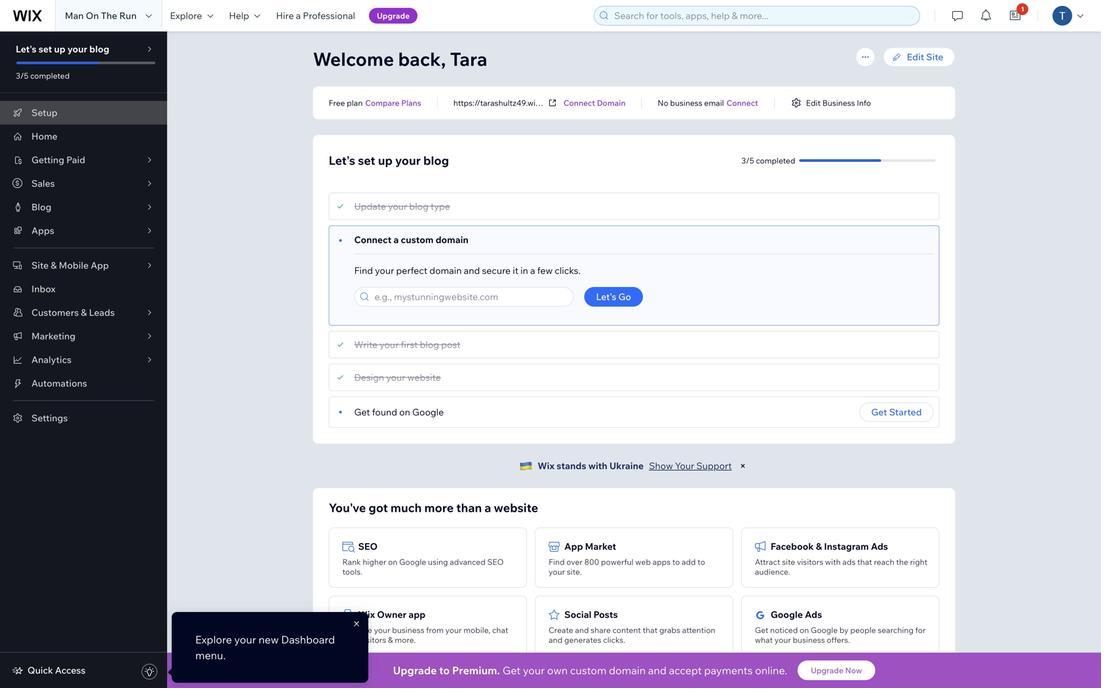 Task type: describe. For each thing, give the bounding box(es) containing it.
setup
[[31, 107, 58, 118]]

let's go button
[[585, 287, 643, 307]]

site inside edit site link
[[927, 51, 944, 63]]

email
[[705, 98, 724, 108]]

plan
[[347, 98, 363, 108]]

0 vertical spatial clicks.
[[555, 265, 581, 276]]

get started
[[872, 407, 922, 418]]

& for facebook
[[816, 541, 823, 553]]

google for higher
[[399, 557, 427, 567]]

type
[[431, 201, 450, 212]]

get right the "premium." on the left
[[503, 664, 521, 677]]

upgrade now button
[[798, 661, 876, 681]]

inbox
[[31, 283, 56, 295]]

customers & leads button
[[0, 301, 167, 325]]

generates
[[565, 635, 602, 645]]

get found on google
[[354, 407, 444, 418]]

that inside attract site visitors with ads that reach the right audience.
[[858, 557, 873, 567]]

compare plans link
[[365, 97, 422, 109]]

professional
[[303, 10, 355, 21]]

more.
[[395, 635, 416, 645]]

https://tarashultz49.wixsite.com/man-
[[454, 98, 592, 108]]

man on the run
[[65, 10, 137, 21]]

grabs
[[660, 626, 681, 635]]

content
[[613, 626, 641, 635]]

0 vertical spatial seo
[[358, 541, 378, 553]]

sidebar element
[[0, 31, 167, 689]]

facebook & instagram ads
[[771, 541, 889, 553]]

upgrade for upgrade
[[377, 11, 410, 21]]

add
[[682, 557, 696, 567]]

help button
[[221, 0, 268, 31]]

noticed
[[771, 626, 798, 635]]

facebook
[[771, 541, 814, 553]]

1 horizontal spatial ads
[[871, 541, 889, 553]]

edit site link
[[884, 47, 956, 67]]

get for get found on google
[[354, 407, 370, 418]]

on for found
[[400, 407, 410, 418]]

show
[[649, 460, 673, 472]]

let's go
[[596, 291, 632, 303]]

attract site visitors with ads that reach the right audience.
[[755, 557, 928, 577]]

run
[[119, 10, 137, 21]]

attract
[[755, 557, 781, 567]]

free plan compare plans
[[329, 98, 422, 108]]

get started button
[[860, 403, 934, 422]]

google for noticed
[[811, 626, 838, 635]]

1 horizontal spatial set
[[358, 153, 376, 168]]

0 horizontal spatial ads
[[805, 609, 823, 621]]

searching
[[878, 626, 914, 635]]

business inside get noticed on google by people searching for what your business offers.
[[793, 635, 826, 645]]

by
[[840, 626, 849, 635]]

0 horizontal spatial website
[[408, 372, 441, 383]]

your left the "first" at left
[[380, 339, 399, 351]]

explore your new dashboard menu.
[[195, 634, 335, 662]]

1 horizontal spatial with
[[589, 460, 608, 472]]

settings
[[31, 413, 68, 424]]

0 horizontal spatial custom
[[401, 234, 434, 246]]

with inside the manage your business from your mobile, chat with visitors & more.
[[343, 635, 358, 645]]

and down social
[[575, 626, 589, 635]]

up inside sidebar element
[[54, 43, 65, 55]]

support
[[697, 460, 732, 472]]

edit business info
[[807, 98, 872, 108]]

find for find your perfect domain and secure it in a few clicks.
[[354, 265, 373, 276]]

that inside create and share content that grabs attention and generates clicks.
[[643, 626, 658, 635]]

go
[[619, 291, 632, 303]]

premium.
[[452, 664, 500, 677]]

edit for edit site
[[907, 51, 925, 63]]

home
[[31, 131, 58, 142]]

more
[[425, 501, 454, 515]]

1 vertical spatial completed
[[756, 156, 796, 166]]

chat
[[493, 626, 509, 635]]

get noticed on google by people searching for what your business offers.
[[755, 626, 926, 645]]

let's inside button
[[596, 291, 617, 303]]

set inside sidebar element
[[39, 43, 52, 55]]

access
[[55, 665, 86, 676]]

1 vertical spatial website
[[494, 501, 539, 515]]

https://tarashultz49.wixsite.com/man-on-the-run link
[[454, 97, 631, 111]]

update your blog type
[[354, 201, 450, 212]]

1 horizontal spatial business
[[671, 98, 703, 108]]

blog button
[[0, 195, 167, 219]]

setup link
[[0, 101, 167, 125]]

get for get started
[[872, 407, 888, 418]]

getting paid button
[[0, 148, 167, 172]]

connect domain link
[[564, 97, 626, 109]]

mobile
[[59, 260, 89, 271]]

google ads
[[771, 609, 823, 621]]

1 vertical spatial let's set up your blog
[[329, 153, 449, 168]]

connect link
[[727, 97, 759, 109]]

upgrade button
[[369, 8, 418, 24]]

share
[[591, 626, 611, 635]]

dashboard
[[281, 634, 335, 647]]

upgrade to premium. get your own custom domain and accept payments online.
[[393, 664, 788, 677]]

your inside find over 800 powerful web apps to add to your site.
[[549, 567, 565, 577]]

analytics button
[[0, 348, 167, 372]]

a down update your blog type
[[394, 234, 399, 246]]

apps
[[653, 557, 671, 567]]

people
[[851, 626, 877, 635]]

in
[[521, 265, 529, 276]]

started
[[890, 407, 922, 418]]

app
[[409, 609, 426, 621]]

run
[[619, 98, 631, 108]]

Search for tools, apps, help & more... field
[[611, 7, 916, 25]]

your
[[675, 460, 695, 472]]

your down owner on the bottom of the page
[[374, 626, 391, 635]]

accept
[[669, 664, 702, 677]]

welcome
[[313, 48, 394, 71]]

find your perfect domain and secure it in a few clicks.
[[354, 265, 581, 276]]

blog
[[31, 201, 51, 213]]

upgrade for upgrade to premium. get your own custom domain and accept payments online.
[[393, 664, 437, 677]]

business
[[823, 98, 856, 108]]

explore for explore your new dashboard menu.
[[195, 634, 232, 647]]

on for higher
[[388, 557, 398, 567]]

on
[[86, 10, 99, 21]]

1 horizontal spatial 3/5 completed
[[742, 156, 796, 166]]

google up noticed
[[771, 609, 803, 621]]

show your support button
[[649, 460, 732, 472]]

3/5 inside sidebar element
[[16, 71, 28, 81]]

customers & leads
[[31, 307, 115, 318]]

design
[[354, 372, 384, 383]]

visitors inside the manage your business from your mobile, chat with visitors & more.
[[360, 635, 386, 645]]

3/5 completed inside sidebar element
[[16, 71, 70, 81]]

blog up type
[[424, 153, 449, 168]]

1
[[1022, 5, 1025, 13]]

advanced
[[450, 557, 486, 567]]

few
[[538, 265, 553, 276]]

settings link
[[0, 407, 167, 430]]

wix for wix stands with ukraine show your support
[[538, 460, 555, 472]]

posts
[[594, 609, 618, 621]]

your left perfect
[[375, 265, 394, 276]]

1 horizontal spatial custom
[[570, 664, 607, 677]]

domain for custom
[[436, 234, 469, 246]]

no business email connect
[[658, 98, 759, 108]]

manage your business from your mobile, chat with visitors & more.
[[343, 626, 509, 645]]

& for site
[[51, 260, 57, 271]]

marketing
[[31, 331, 76, 342]]

wix for wix owner app
[[358, 609, 375, 621]]

you've
[[329, 501, 366, 515]]



Task type: vqa. For each thing, say whether or not it's contained in the screenshot.
Website to the left
yes



Task type: locate. For each thing, give the bounding box(es) containing it.
1 horizontal spatial let's
[[329, 153, 356, 168]]

get inside get started button
[[872, 407, 888, 418]]

get for get noticed on google by people searching for what your business offers.
[[755, 626, 769, 635]]

3/5 completed down connect link
[[742, 156, 796, 166]]

for
[[916, 626, 926, 635]]

using
[[428, 557, 448, 567]]

plans
[[401, 98, 422, 108]]

0 vertical spatial app
[[91, 260, 109, 271]]

0 horizontal spatial up
[[54, 43, 65, 55]]

that
[[858, 557, 873, 567], [643, 626, 658, 635]]

on
[[400, 407, 410, 418], [388, 557, 398, 567], [800, 626, 810, 635]]

clicks. inside create and share content that grabs attention and generates clicks.
[[604, 635, 626, 645]]

with inside attract site visitors with ads that reach the right audience.
[[826, 557, 841, 567]]

1 vertical spatial set
[[358, 153, 376, 168]]

domain for perfect
[[430, 265, 462, 276]]

0 horizontal spatial with
[[343, 635, 358, 645]]

ads up reach
[[871, 541, 889, 553]]

than
[[457, 501, 482, 515]]

let's set up your blog up update your blog type
[[329, 153, 449, 168]]

ads
[[843, 557, 856, 567]]

blog right the "first" at left
[[420, 339, 439, 351]]

connect right email on the right of page
[[727, 98, 759, 108]]

0 horizontal spatial app
[[91, 260, 109, 271]]

0 horizontal spatial set
[[39, 43, 52, 55]]

business inside the manage your business from your mobile, chat with visitors & more.
[[392, 626, 425, 635]]

with down facebook & instagram ads
[[826, 557, 841, 567]]

business right no
[[671, 98, 703, 108]]

connect inside connect domain link
[[564, 98, 596, 108]]

free
[[329, 98, 345, 108]]

0 horizontal spatial wix
[[358, 609, 375, 621]]

1 horizontal spatial find
[[549, 557, 565, 567]]

visitors right site
[[797, 557, 824, 567]]

with
[[589, 460, 608, 472], [826, 557, 841, 567], [343, 635, 358, 645]]

0 vertical spatial on
[[400, 407, 410, 418]]

hire a professional link
[[268, 0, 363, 31]]

wix left stands
[[538, 460, 555, 472]]

0 vertical spatial that
[[858, 557, 873, 567]]

app right mobile
[[91, 260, 109, 271]]

1 horizontal spatial visitors
[[797, 557, 824, 567]]

find over 800 powerful web apps to add to your site.
[[549, 557, 706, 577]]

google inside get noticed on google by people searching for what your business offers.
[[811, 626, 838, 635]]

automations
[[31, 378, 87, 389]]

google left by at the right
[[811, 626, 838, 635]]

let's set up your blog inside sidebar element
[[16, 43, 109, 55]]

your down man
[[68, 43, 87, 55]]

visitors down owner on the bottom of the page
[[360, 635, 386, 645]]

to left the "premium." on the left
[[440, 664, 450, 677]]

let's set up your blog down man
[[16, 43, 109, 55]]

your right from in the left bottom of the page
[[446, 626, 462, 635]]

on right found on the left of the page
[[400, 407, 410, 418]]

payments
[[705, 664, 753, 677]]

a right the in
[[531, 265, 536, 276]]

explore inside the explore your new dashboard menu.
[[195, 634, 232, 647]]

get left started
[[872, 407, 888, 418]]

a right hire
[[296, 10, 301, 21]]

0 horizontal spatial business
[[392, 626, 425, 635]]

0 vertical spatial website
[[408, 372, 441, 383]]

what
[[755, 635, 773, 645]]

0 horizontal spatial visitors
[[360, 635, 386, 645]]

0 vertical spatial set
[[39, 43, 52, 55]]

2 vertical spatial on
[[800, 626, 810, 635]]

edit for edit business info
[[807, 98, 821, 108]]

0 horizontal spatial seo
[[358, 541, 378, 553]]

much
[[391, 501, 422, 515]]

business down the app
[[392, 626, 425, 635]]

up down man
[[54, 43, 65, 55]]

upgrade
[[377, 11, 410, 21], [393, 664, 437, 677], [811, 666, 844, 676]]

0 vertical spatial ads
[[871, 541, 889, 553]]

audience.
[[755, 567, 791, 577]]

e.g., mystunningwebsite.com field
[[371, 288, 570, 306]]

1 vertical spatial let's
[[329, 153, 356, 168]]

leads
[[89, 307, 115, 318]]

rank higher on google using advanced seo tools.
[[343, 557, 504, 577]]

clicks. right few
[[555, 265, 581, 276]]

2 horizontal spatial to
[[698, 557, 706, 567]]

manage
[[343, 626, 372, 635]]

0 horizontal spatial connect
[[354, 234, 392, 246]]

website down the "first" at left
[[408, 372, 441, 383]]

0 vertical spatial with
[[589, 460, 608, 472]]

with right stands
[[589, 460, 608, 472]]

find left over
[[549, 557, 565, 567]]

1 horizontal spatial app
[[565, 541, 583, 553]]

found
[[372, 407, 397, 418]]

your right what
[[775, 635, 791, 645]]

& inside the manage your business from your mobile, chat with visitors & more.
[[388, 635, 393, 645]]

upgrade left now
[[811, 666, 844, 676]]

connect for connect domain
[[564, 98, 596, 108]]

0 vertical spatial find
[[354, 265, 373, 276]]

1 vertical spatial seo
[[488, 557, 504, 567]]

0 vertical spatial wix
[[538, 460, 555, 472]]

find for find over 800 powerful web apps to add to your site.
[[549, 557, 565, 567]]

1 vertical spatial visitors
[[360, 635, 386, 645]]

0 vertical spatial site
[[927, 51, 944, 63]]

google for found
[[413, 407, 444, 418]]

0 horizontal spatial 3/5
[[16, 71, 28, 81]]

compare
[[365, 98, 400, 108]]

tara
[[450, 48, 488, 71]]

let's inside sidebar element
[[16, 43, 36, 55]]

upgrade up welcome back, tara
[[377, 11, 410, 21]]

now
[[846, 666, 863, 676]]

0 horizontal spatial let's
[[16, 43, 36, 55]]

1 horizontal spatial website
[[494, 501, 539, 515]]

google left using
[[399, 557, 427, 567]]

on right higher
[[388, 557, 398, 567]]

ads up get noticed on google by people searching for what your business offers.
[[805, 609, 823, 621]]

back,
[[398, 48, 446, 71]]

1 horizontal spatial 3/5
[[742, 156, 755, 166]]

your right design
[[386, 372, 406, 383]]

owner
[[377, 609, 407, 621]]

1 vertical spatial with
[[826, 557, 841, 567]]

your inside the explore your new dashboard menu.
[[234, 634, 256, 647]]

completed inside sidebar element
[[30, 71, 70, 81]]

ads
[[871, 541, 889, 553], [805, 609, 823, 621]]

2 horizontal spatial on
[[800, 626, 810, 635]]

on down google ads
[[800, 626, 810, 635]]

1 horizontal spatial that
[[858, 557, 873, 567]]

0 vertical spatial up
[[54, 43, 65, 55]]

on inside rank higher on google using advanced seo tools.
[[388, 557, 398, 567]]

rank
[[343, 557, 361, 567]]

1 vertical spatial 3/5 completed
[[742, 156, 796, 166]]

2 vertical spatial with
[[343, 635, 358, 645]]

0 horizontal spatial 3/5 completed
[[16, 71, 70, 81]]

your inside get noticed on google by people searching for what your business offers.
[[775, 635, 791, 645]]

wix up 'manage'
[[358, 609, 375, 621]]

and left "accept"
[[649, 664, 667, 677]]

explore left help
[[170, 10, 202, 21]]

0 horizontal spatial clicks.
[[555, 265, 581, 276]]

edit site
[[907, 51, 944, 63]]

1 horizontal spatial clicks.
[[604, 635, 626, 645]]

seo right the advanced
[[488, 557, 504, 567]]

the
[[897, 557, 909, 567]]

got
[[369, 501, 388, 515]]

edit inside button
[[807, 98, 821, 108]]

offers.
[[827, 635, 851, 645]]

site inside site & mobile app "dropdown button"
[[31, 260, 49, 271]]

explore for explore
[[170, 10, 202, 21]]

get inside get noticed on google by people searching for what your business offers.
[[755, 626, 769, 635]]

site
[[783, 557, 796, 567]]

hire
[[276, 10, 294, 21]]

web
[[636, 557, 651, 567]]

https://tarashultz49.wixsite.com/man-on-the-run
[[454, 98, 631, 108]]

1 vertical spatial up
[[378, 153, 393, 168]]

and left the generates
[[549, 635, 563, 645]]

that right ads
[[858, 557, 873, 567]]

1 horizontal spatial on
[[400, 407, 410, 418]]

connect domain
[[564, 98, 626, 108]]

1 horizontal spatial let's set up your blog
[[329, 153, 449, 168]]

1 vertical spatial edit
[[807, 98, 821, 108]]

home link
[[0, 125, 167, 148]]

get left noticed
[[755, 626, 769, 635]]

domain right perfect
[[430, 265, 462, 276]]

the-
[[604, 98, 619, 108]]

visitors
[[797, 557, 824, 567], [360, 635, 386, 645]]

1 horizontal spatial connect
[[564, 98, 596, 108]]

set up update
[[358, 153, 376, 168]]

blog inside sidebar element
[[89, 43, 109, 55]]

up up update
[[378, 153, 393, 168]]

1 vertical spatial ads
[[805, 609, 823, 621]]

0 horizontal spatial find
[[354, 265, 373, 276]]

1 vertical spatial custom
[[570, 664, 607, 677]]

1 vertical spatial app
[[565, 541, 583, 553]]

to right add
[[698, 557, 706, 567]]

1 vertical spatial wix
[[358, 609, 375, 621]]

seo inside rank higher on google using advanced seo tools.
[[488, 557, 504, 567]]

1 horizontal spatial to
[[673, 557, 680, 567]]

hire a professional
[[276, 10, 355, 21]]

& left mobile
[[51, 260, 57, 271]]

clicks. down the "posts"
[[604, 635, 626, 645]]

let's set up your blog
[[16, 43, 109, 55], [329, 153, 449, 168]]

app market
[[565, 541, 617, 553]]

upgrade for upgrade now
[[811, 666, 844, 676]]

find left perfect
[[354, 265, 373, 276]]

& left the leads in the left top of the page
[[81, 307, 87, 318]]

blog left type
[[409, 201, 429, 212]]

google inside rank higher on google using advanced seo tools.
[[399, 557, 427, 567]]

1 vertical spatial clicks.
[[604, 635, 626, 645]]

2 horizontal spatial business
[[793, 635, 826, 645]]

quick access
[[28, 665, 86, 676]]

connect down update
[[354, 234, 392, 246]]

your inside sidebar element
[[68, 43, 87, 55]]

0 horizontal spatial site
[[31, 260, 49, 271]]

0 vertical spatial 3/5 completed
[[16, 71, 70, 81]]

2 horizontal spatial connect
[[727, 98, 759, 108]]

get left found on the left of the page
[[354, 407, 370, 418]]

on for noticed
[[800, 626, 810, 635]]

it
[[513, 265, 519, 276]]

google right found on the left of the page
[[413, 407, 444, 418]]

connect left the-
[[564, 98, 596, 108]]

customers
[[31, 307, 79, 318]]

visitors inside attract site visitors with ads that reach the right audience.
[[797, 557, 824, 567]]

1 horizontal spatial up
[[378, 153, 393, 168]]

& left more.
[[388, 635, 393, 645]]

1 horizontal spatial edit
[[907, 51, 925, 63]]

0 vertical spatial domain
[[436, 234, 469, 246]]

connect a custom domain
[[354, 234, 469, 246]]

clicks.
[[555, 265, 581, 276], [604, 635, 626, 645]]

social posts
[[565, 609, 618, 621]]

and left the secure
[[464, 265, 480, 276]]

your left site.
[[549, 567, 565, 577]]

1 vertical spatial on
[[388, 557, 398, 567]]

0 horizontal spatial completed
[[30, 71, 70, 81]]

0 vertical spatial explore
[[170, 10, 202, 21]]

website right than
[[494, 501, 539, 515]]

app inside site & mobile app "dropdown button"
[[91, 260, 109, 271]]

edit
[[907, 51, 925, 63], [807, 98, 821, 108]]

custom up perfect
[[401, 234, 434, 246]]

your up update your blog type
[[395, 153, 421, 168]]

0 horizontal spatial that
[[643, 626, 658, 635]]

0 vertical spatial edit
[[907, 51, 925, 63]]

create and share content that grabs attention and generates clicks.
[[549, 626, 716, 645]]

explore up menu.
[[195, 634, 232, 647]]

on inside get noticed on google by people searching for what your business offers.
[[800, 626, 810, 635]]

1 vertical spatial domain
[[430, 265, 462, 276]]

seo up higher
[[358, 541, 378, 553]]

1 horizontal spatial completed
[[756, 156, 796, 166]]

2 vertical spatial domain
[[609, 664, 646, 677]]

1 horizontal spatial wix
[[538, 460, 555, 472]]

welcome back, tara
[[313, 48, 488, 71]]

online.
[[756, 664, 788, 677]]

automations link
[[0, 372, 167, 395]]

completed
[[30, 71, 70, 81], [756, 156, 796, 166]]

0 vertical spatial custom
[[401, 234, 434, 246]]

site & mobile app
[[31, 260, 109, 271]]

upgrade down more.
[[393, 664, 437, 677]]

on-
[[592, 98, 604, 108]]

& inside dropdown button
[[81, 307, 87, 318]]

blog down man on the run
[[89, 43, 109, 55]]

new
[[259, 634, 279, 647]]

with right dashboard
[[343, 635, 358, 645]]

0 horizontal spatial edit
[[807, 98, 821, 108]]

1 vertical spatial find
[[549, 557, 565, 567]]

0 vertical spatial completed
[[30, 71, 70, 81]]

to
[[673, 557, 680, 567], [698, 557, 706, 567], [440, 664, 450, 677]]

& right facebook
[[816, 541, 823, 553]]

a right than
[[485, 501, 492, 515]]

your left "own"
[[523, 664, 545, 677]]

find inside find over 800 powerful web apps to add to your site.
[[549, 557, 565, 567]]

business down google ads
[[793, 635, 826, 645]]

right
[[911, 557, 928, 567]]

1 vertical spatial site
[[31, 260, 49, 271]]

0 vertical spatial let's set up your blog
[[16, 43, 109, 55]]

stands
[[557, 460, 587, 472]]

help
[[229, 10, 249, 21]]

3/5 completed up setup
[[16, 71, 70, 81]]

1 vertical spatial 3/5
[[742, 156, 755, 166]]

set up setup
[[39, 43, 52, 55]]

& inside "dropdown button"
[[51, 260, 57, 271]]

0 vertical spatial 3/5
[[16, 71, 28, 81]]

1 horizontal spatial site
[[927, 51, 944, 63]]

paid
[[66, 154, 85, 166]]

0 horizontal spatial let's set up your blog
[[16, 43, 109, 55]]

1 horizontal spatial seo
[[488, 557, 504, 567]]

upgrade now
[[811, 666, 863, 676]]

1 vertical spatial that
[[643, 626, 658, 635]]

your left "new"
[[234, 634, 256, 647]]

2 horizontal spatial let's
[[596, 291, 617, 303]]

0 vertical spatial visitors
[[797, 557, 824, 567]]

0 horizontal spatial to
[[440, 664, 450, 677]]

that left grabs
[[643, 626, 658, 635]]

your right update
[[388, 201, 407, 212]]

app up over
[[565, 541, 583, 553]]

domain down create and share content that grabs attention and generates clicks.
[[609, 664, 646, 677]]

0 vertical spatial let's
[[16, 43, 36, 55]]

edit business info button
[[791, 97, 872, 109]]

connect for connect a custom domain
[[354, 234, 392, 246]]

& for customers
[[81, 307, 87, 318]]

to left add
[[673, 557, 680, 567]]

custom right "own"
[[570, 664, 607, 677]]

1 button
[[1002, 0, 1030, 31]]

domain up find your perfect domain and secure it in a few clicks.
[[436, 234, 469, 246]]

&
[[51, 260, 57, 271], [81, 307, 87, 318], [816, 541, 823, 553], [388, 635, 393, 645]]

site
[[927, 51, 944, 63], [31, 260, 49, 271]]

2 horizontal spatial with
[[826, 557, 841, 567]]



